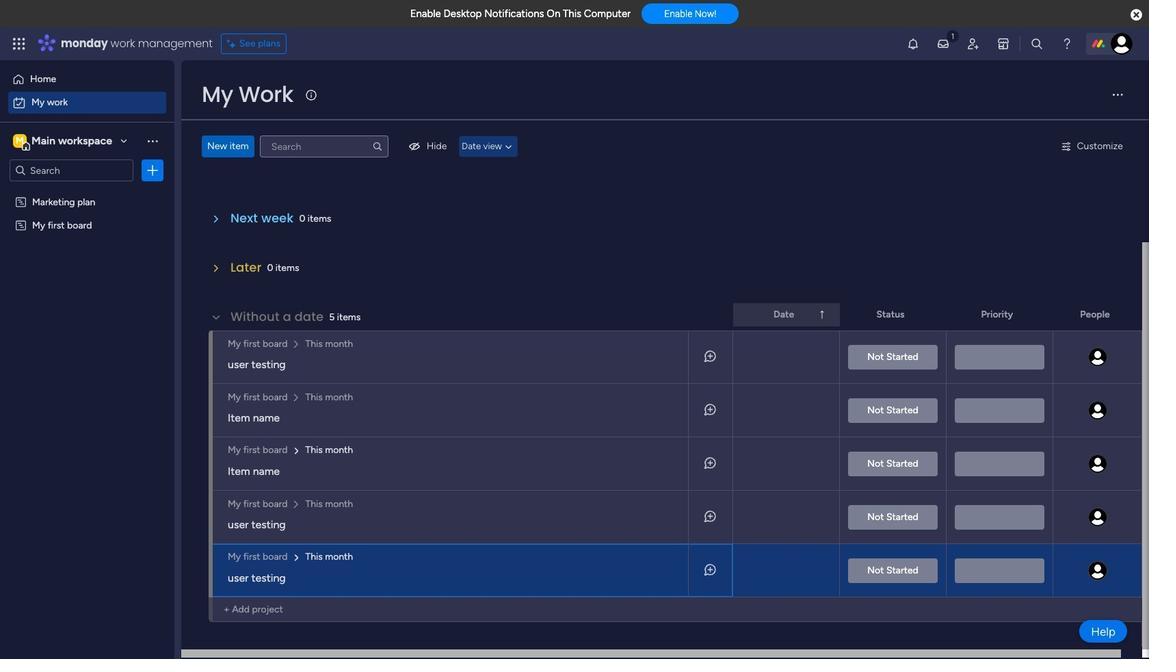 Task type: locate. For each thing, give the bounding box(es) containing it.
None search field
[[260, 136, 389, 157]]

column header
[[734, 303, 841, 326]]

search image
[[372, 141, 383, 152]]

Search in workspace field
[[29, 163, 114, 178]]

2 vertical spatial option
[[0, 189, 175, 192]]

1 vertical spatial option
[[8, 92, 166, 114]]

list box
[[0, 187, 175, 421]]

Filter dashboard by text search field
[[260, 136, 389, 157]]

workspace selection element
[[13, 133, 114, 151]]

invite members image
[[967, 37, 981, 51]]

options image
[[146, 164, 159, 177]]

update feed image
[[937, 37, 951, 51]]

option
[[8, 68, 166, 90], [8, 92, 166, 114], [0, 189, 175, 192]]

dapulse close image
[[1131, 8, 1143, 22]]



Task type: describe. For each thing, give the bounding box(es) containing it.
0 vertical spatial option
[[8, 68, 166, 90]]

help image
[[1061, 37, 1075, 51]]

sort image
[[817, 309, 828, 320]]

see plans image
[[227, 36, 239, 51]]

search everything image
[[1031, 37, 1045, 51]]

monday marketplace image
[[997, 37, 1011, 51]]

notifications image
[[907, 37, 921, 51]]

john smith image
[[1112, 33, 1133, 55]]

menu image
[[1112, 88, 1125, 101]]

workspace image
[[13, 133, 27, 149]]

select product image
[[12, 37, 26, 51]]

1 image
[[947, 28, 960, 43]]

workspace options image
[[146, 134, 159, 148]]



Task type: vqa. For each thing, say whether or not it's contained in the screenshot.
Workspace selection element
yes



